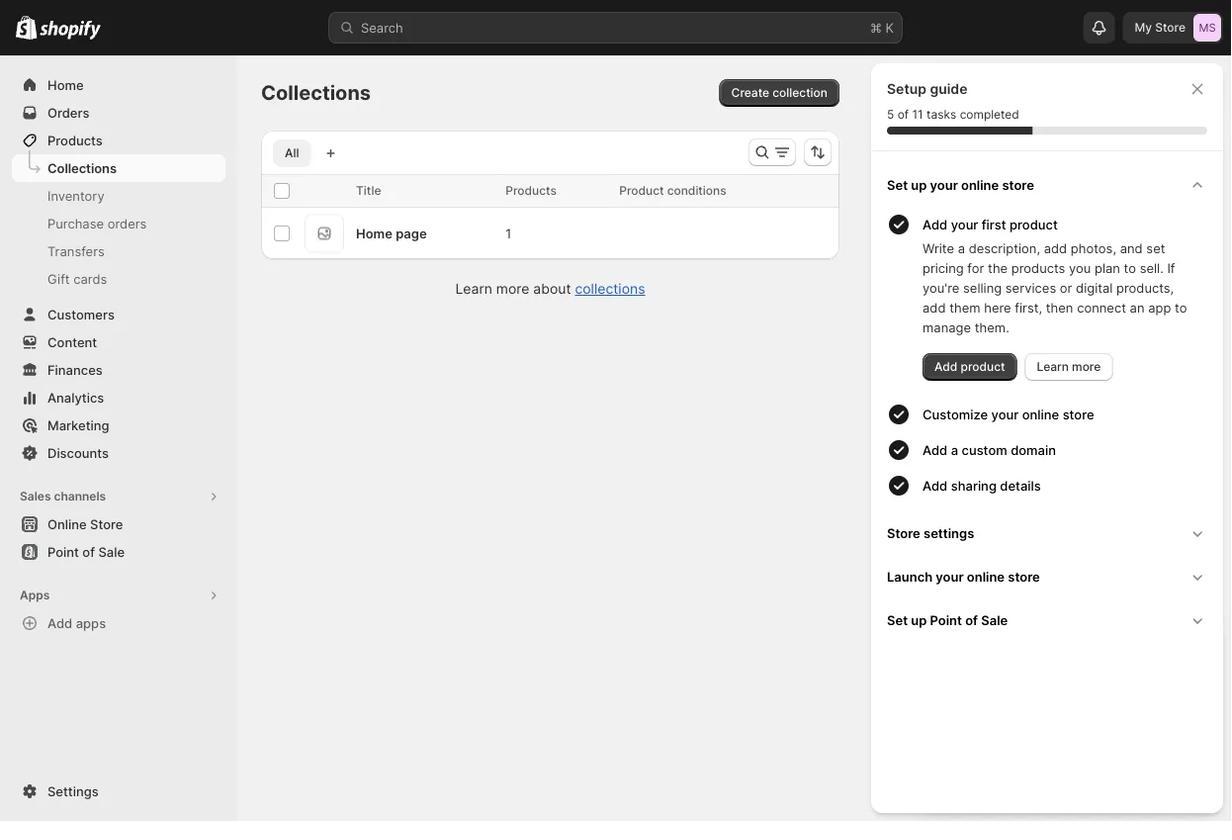 Task type: locate. For each thing, give the bounding box(es) containing it.
set up your online store button
[[880, 163, 1216, 207]]

a left custom
[[952, 442, 959, 458]]

1 vertical spatial product
[[961, 360, 1006, 374]]

marketing link
[[12, 412, 226, 439]]

1 horizontal spatial more
[[1073, 360, 1102, 374]]

1 horizontal spatial store
[[888, 525, 921, 541]]

1 vertical spatial collections
[[47, 160, 117, 176]]

product down "them."
[[961, 360, 1006, 374]]

your left first
[[952, 217, 979, 232]]

0 vertical spatial store
[[1003, 177, 1035, 192]]

to right app
[[1175, 300, 1188, 315]]

for
[[968, 260, 985, 276]]

of down online store
[[82, 544, 95, 560]]

add up write at the top right of the page
[[923, 217, 948, 232]]

2 set from the top
[[888, 612, 908, 628]]

your inside button
[[952, 217, 979, 232]]

shopify image
[[40, 20, 101, 40]]

1 vertical spatial of
[[82, 544, 95, 560]]

0 horizontal spatial learn
[[456, 281, 493, 297]]

0 vertical spatial point
[[47, 544, 79, 560]]

0 vertical spatial product
[[1010, 217, 1058, 232]]

sale down the launch your online store at the bottom of page
[[982, 612, 1009, 628]]

5
[[888, 107, 895, 122]]

first
[[982, 217, 1007, 232]]

inventory link
[[12, 182, 226, 210]]

sale inside point of sale link
[[98, 544, 125, 560]]

products link
[[12, 127, 226, 154]]

0 vertical spatial set
[[888, 177, 908, 192]]

0 vertical spatial sale
[[98, 544, 125, 560]]

add left sharing
[[923, 478, 948, 493]]

learn inside add your first product element
[[1037, 360, 1069, 374]]

up down launch
[[912, 612, 927, 628]]

a inside write a description, add photos, and set pricing for the products you plan to sell. if you're selling services or digital products, add them here first, then connect an app to manage them.
[[958, 240, 966, 256]]

a
[[958, 240, 966, 256], [952, 442, 959, 458]]

up inside button
[[912, 612, 927, 628]]

collections
[[261, 81, 371, 105], [47, 160, 117, 176]]

products down orders
[[47, 133, 103, 148]]

content
[[47, 334, 97, 350]]

learn left about
[[456, 281, 493, 297]]

online up 'domain'
[[1023, 407, 1060, 422]]

point down online
[[47, 544, 79, 560]]

add product
[[935, 360, 1006, 374]]

products up 1
[[506, 184, 557, 198]]

0 vertical spatial up
[[912, 177, 927, 192]]

learn for learn more
[[1037, 360, 1069, 374]]

to
[[1125, 260, 1137, 276], [1175, 300, 1188, 315]]

my
[[1135, 20, 1153, 35]]

product up description,
[[1010, 217, 1058, 232]]

launch your online store button
[[880, 555, 1216, 599]]

add down customize
[[923, 442, 948, 458]]

1 set from the top
[[888, 177, 908, 192]]

selling
[[964, 280, 1002, 295]]

2 vertical spatial online
[[967, 569, 1005, 584]]

1 vertical spatial up
[[912, 612, 927, 628]]

photos,
[[1071, 240, 1117, 256]]

0 vertical spatial learn
[[456, 281, 493, 297]]

⌘
[[871, 20, 882, 35]]

2 horizontal spatial store
[[1156, 20, 1186, 35]]

0 horizontal spatial add
[[923, 300, 946, 315]]

your for launch your online store
[[936, 569, 964, 584]]

store down sales channels button
[[90, 516, 123, 532]]

store
[[1156, 20, 1186, 35], [90, 516, 123, 532], [888, 525, 921, 541]]

store for customize your online store
[[1063, 407, 1095, 422]]

11
[[913, 107, 924, 122]]

store settings button
[[880, 512, 1216, 555]]

collections link
[[12, 154, 226, 182]]

shopify image
[[16, 15, 37, 39]]

sales channels button
[[12, 483, 226, 511]]

1 vertical spatial a
[[952, 442, 959, 458]]

your right launch
[[936, 569, 964, 584]]

add inside button
[[923, 217, 948, 232]]

more up customize your online store button
[[1073, 360, 1102, 374]]

page
[[396, 226, 427, 241]]

cards
[[73, 271, 107, 286]]

1 vertical spatial online
[[1023, 407, 1060, 422]]

set inside "button"
[[888, 177, 908, 192]]

orders
[[108, 216, 147, 231]]

a inside button
[[952, 442, 959, 458]]

store for launch your online store
[[1009, 569, 1041, 584]]

1 vertical spatial learn
[[1037, 360, 1069, 374]]

online up add your first product on the right top of the page
[[962, 177, 1000, 192]]

1 horizontal spatial collections
[[261, 81, 371, 105]]

pricing
[[923, 260, 964, 276]]

of right 5
[[898, 107, 909, 122]]

add down you're
[[923, 300, 946, 315]]

your up the add a custom domain
[[992, 407, 1019, 422]]

1 up from the top
[[912, 177, 927, 192]]

0 vertical spatial home
[[47, 77, 84, 93]]

online
[[962, 177, 1000, 192], [1023, 407, 1060, 422], [967, 569, 1005, 584]]

store down store settings button on the right bottom of the page
[[1009, 569, 1041, 584]]

collections up inventory
[[47, 160, 117, 176]]

apps
[[20, 588, 50, 603]]

store right my
[[1156, 20, 1186, 35]]

1 horizontal spatial learn
[[1037, 360, 1069, 374]]

gift cards
[[47, 271, 107, 286]]

sale down online store button
[[98, 544, 125, 560]]

1 vertical spatial store
[[1063, 407, 1095, 422]]

0 horizontal spatial home
[[47, 77, 84, 93]]

to down and
[[1125, 260, 1137, 276]]

up
[[912, 177, 927, 192], [912, 612, 927, 628]]

home up orders
[[47, 77, 84, 93]]

store up add a custom domain button
[[1063, 407, 1095, 422]]

home left page
[[356, 226, 393, 241]]

of inside button
[[966, 612, 979, 628]]

an
[[1131, 300, 1145, 315]]

add sharing details button
[[923, 468, 1216, 504]]

1 horizontal spatial of
[[898, 107, 909, 122]]

products,
[[1117, 280, 1175, 295]]

services
[[1006, 280, 1057, 295]]

k
[[886, 20, 894, 35]]

analytics link
[[12, 384, 226, 412]]

1 horizontal spatial product
[[1010, 217, 1058, 232]]

0 vertical spatial collections
[[261, 81, 371, 105]]

0 vertical spatial online
[[962, 177, 1000, 192]]

a right write at the top right of the page
[[958, 240, 966, 256]]

collections up all
[[261, 81, 371, 105]]

add up products
[[1045, 240, 1068, 256]]

gift cards link
[[12, 265, 226, 293]]

a for add
[[952, 442, 959, 458]]

0 horizontal spatial of
[[82, 544, 95, 560]]

first,
[[1015, 300, 1043, 315]]

0 horizontal spatial store
[[90, 516, 123, 532]]

digital
[[1077, 280, 1114, 295]]

more inside add your first product element
[[1073, 360, 1102, 374]]

set up point of sale
[[888, 612, 1009, 628]]

set
[[888, 177, 908, 192], [888, 612, 908, 628]]

add
[[1045, 240, 1068, 256], [923, 300, 946, 315]]

add a custom domain
[[923, 442, 1057, 458]]

2 vertical spatial of
[[966, 612, 979, 628]]

of down the launch your online store at the bottom of page
[[966, 612, 979, 628]]

add down manage
[[935, 360, 958, 374]]

1 horizontal spatial sale
[[982, 612, 1009, 628]]

products
[[47, 133, 103, 148], [506, 184, 557, 198]]

0 vertical spatial add
[[1045, 240, 1068, 256]]

up for your
[[912, 177, 927, 192]]

1 horizontal spatial add
[[1045, 240, 1068, 256]]

of
[[898, 107, 909, 122], [82, 544, 95, 560], [966, 612, 979, 628]]

0 vertical spatial of
[[898, 107, 909, 122]]

purchase
[[47, 216, 104, 231]]

point
[[47, 544, 79, 560], [931, 612, 963, 628]]

details
[[1001, 478, 1042, 493]]

my store image
[[1194, 14, 1222, 42]]

set down launch
[[888, 612, 908, 628]]

1 vertical spatial more
[[1073, 360, 1102, 374]]

finances
[[47, 362, 103, 377]]

0 horizontal spatial point
[[47, 544, 79, 560]]

up inside "button"
[[912, 177, 927, 192]]

your inside "button"
[[931, 177, 959, 192]]

store up launch
[[888, 525, 921, 541]]

products
[[1012, 260, 1066, 276]]

add for add product
[[935, 360, 958, 374]]

set up your online store
[[888, 177, 1035, 192]]

product conditions
[[620, 184, 727, 198]]

more left about
[[496, 281, 530, 297]]

1 vertical spatial set
[[888, 612, 908, 628]]

store up first
[[1003, 177, 1035, 192]]

your up add your first product on the right top of the page
[[931, 177, 959, 192]]

0 vertical spatial a
[[958, 240, 966, 256]]

of for sale
[[82, 544, 95, 560]]

1 horizontal spatial home
[[356, 226, 393, 241]]

domain
[[1011, 442, 1057, 458]]

marketing
[[47, 418, 109, 433]]

0 vertical spatial products
[[47, 133, 103, 148]]

store
[[1003, 177, 1035, 192], [1063, 407, 1095, 422], [1009, 569, 1041, 584]]

0 horizontal spatial sale
[[98, 544, 125, 560]]

your
[[931, 177, 959, 192], [952, 217, 979, 232], [992, 407, 1019, 422], [936, 569, 964, 584]]

2 up from the top
[[912, 612, 927, 628]]

1 horizontal spatial point
[[931, 612, 963, 628]]

customize your online store button
[[923, 397, 1216, 432]]

home
[[47, 77, 84, 93], [356, 226, 393, 241]]

0 horizontal spatial product
[[961, 360, 1006, 374]]

0 horizontal spatial more
[[496, 281, 530, 297]]

orders link
[[12, 99, 226, 127]]

up up write at the top right of the page
[[912, 177, 927, 192]]

the
[[988, 260, 1008, 276]]

2 vertical spatial store
[[1009, 569, 1041, 584]]

set inside button
[[888, 612, 908, 628]]

set down 5
[[888, 177, 908, 192]]

1
[[506, 226, 512, 241]]

add left apps
[[47, 615, 72, 631]]

0 vertical spatial to
[[1125, 260, 1137, 276]]

store inside "button"
[[1003, 177, 1035, 192]]

discounts link
[[12, 439, 226, 467]]

1 horizontal spatial to
[[1175, 300, 1188, 315]]

1 vertical spatial add
[[923, 300, 946, 315]]

of inside button
[[82, 544, 95, 560]]

product
[[620, 184, 664, 198]]

0 vertical spatial more
[[496, 281, 530, 297]]

add
[[923, 217, 948, 232], [935, 360, 958, 374], [923, 442, 948, 458], [923, 478, 948, 493], [47, 615, 72, 631]]

1 vertical spatial point
[[931, 612, 963, 628]]

about
[[534, 281, 571, 297]]

more
[[496, 281, 530, 297], [1073, 360, 1102, 374]]

learn up customize your online store button
[[1037, 360, 1069, 374]]

title button
[[356, 181, 401, 201]]

1 vertical spatial sale
[[982, 612, 1009, 628]]

1 horizontal spatial products
[[506, 184, 557, 198]]

2 horizontal spatial of
[[966, 612, 979, 628]]

0 horizontal spatial products
[[47, 133, 103, 148]]

1 vertical spatial home
[[356, 226, 393, 241]]

store inside setup guide dialog
[[888, 525, 921, 541]]

online for launch your online store
[[967, 569, 1005, 584]]

point down the launch your online store at the bottom of page
[[931, 612, 963, 628]]

online down settings
[[967, 569, 1005, 584]]



Task type: describe. For each thing, give the bounding box(es) containing it.
app
[[1149, 300, 1172, 315]]

discounts
[[47, 445, 109, 461]]

channels
[[54, 489, 106, 504]]

home page link
[[356, 226, 427, 241]]

create
[[732, 86, 770, 100]]

settings link
[[12, 778, 226, 805]]

product inside add your first product button
[[1010, 217, 1058, 232]]

products inside products link
[[47, 133, 103, 148]]

setup guide dialog
[[872, 63, 1224, 813]]

add for add your first product
[[923, 217, 948, 232]]

sell.
[[1140, 260, 1164, 276]]

add product link
[[923, 353, 1018, 381]]

point of sale
[[47, 544, 125, 560]]

create collection link
[[720, 79, 840, 107]]

connect
[[1078, 300, 1127, 315]]

them.
[[975, 320, 1010, 335]]

tasks
[[927, 107, 957, 122]]

point inside button
[[931, 612, 963, 628]]

5 of 11 tasks completed
[[888, 107, 1020, 122]]

custom
[[962, 442, 1008, 458]]

conditions
[[668, 184, 727, 198]]

product inside add product link
[[961, 360, 1006, 374]]

apps
[[76, 615, 106, 631]]

add apps button
[[12, 610, 226, 637]]

home page
[[356, 226, 427, 241]]

0 horizontal spatial collections
[[47, 160, 117, 176]]

add your first product element
[[884, 238, 1216, 381]]

inventory
[[47, 188, 105, 203]]

manage
[[923, 320, 972, 335]]

launch
[[888, 569, 933, 584]]

more for learn more about collections
[[496, 281, 530, 297]]

finances link
[[12, 356, 226, 384]]

if
[[1168, 260, 1176, 276]]

title
[[356, 184, 381, 198]]

plan
[[1095, 260, 1121, 276]]

transfers link
[[12, 237, 226, 265]]

description,
[[969, 240, 1041, 256]]

transfers
[[47, 243, 105, 259]]

setup guide
[[888, 81, 968, 97]]

1 vertical spatial to
[[1175, 300, 1188, 315]]

launch your online store
[[888, 569, 1041, 584]]

sale inside set up point of sale button
[[982, 612, 1009, 628]]

⌘ k
[[871, 20, 894, 35]]

add apps
[[47, 615, 106, 631]]

customize your online store
[[923, 407, 1095, 422]]

point of sale link
[[12, 538, 226, 566]]

collections
[[575, 281, 646, 297]]

add your first product button
[[923, 207, 1216, 238]]

add for add sharing details
[[923, 478, 948, 493]]

a for write
[[958, 240, 966, 256]]

point inside button
[[47, 544, 79, 560]]

0 horizontal spatial to
[[1125, 260, 1137, 276]]

more for learn more
[[1073, 360, 1102, 374]]

online inside "button"
[[962, 177, 1000, 192]]

online
[[47, 516, 87, 532]]

set for set up your online store
[[888, 177, 908, 192]]

create collection
[[732, 86, 828, 100]]

purchase orders link
[[12, 210, 226, 237]]

all button
[[273, 140, 311, 167]]

search
[[361, 20, 403, 35]]

you're
[[923, 280, 960, 295]]

home for home
[[47, 77, 84, 93]]

settings
[[47, 784, 99, 799]]

of for 11
[[898, 107, 909, 122]]

gift
[[47, 271, 70, 286]]

set for set up point of sale
[[888, 612, 908, 628]]

content link
[[12, 328, 226, 356]]

you
[[1070, 260, 1092, 276]]

customers link
[[12, 301, 226, 328]]

add for add apps
[[47, 615, 72, 631]]

apps button
[[12, 582, 226, 610]]

collections link
[[575, 281, 646, 297]]

up for point
[[912, 612, 927, 628]]

your for add your first product
[[952, 217, 979, 232]]

add a custom domain button
[[923, 432, 1216, 468]]

settings
[[924, 525, 975, 541]]

set
[[1147, 240, 1166, 256]]

them
[[950, 300, 981, 315]]

orders
[[47, 105, 90, 120]]

online for customize your online store
[[1023, 407, 1060, 422]]

1 vertical spatial products
[[506, 184, 557, 198]]

setup
[[888, 81, 927, 97]]

store for my store
[[1156, 20, 1186, 35]]

home for home page
[[356, 226, 393, 241]]

set up point of sale button
[[880, 599, 1216, 642]]

your for customize your online store
[[992, 407, 1019, 422]]

my store
[[1135, 20, 1186, 35]]

add sharing details
[[923, 478, 1042, 493]]

learn for learn more about collections
[[456, 281, 493, 297]]

home link
[[12, 71, 226, 99]]

guide
[[931, 81, 968, 97]]

learn more
[[1037, 360, 1102, 374]]

add for add a custom domain
[[923, 442, 948, 458]]

learn more about collections
[[456, 281, 646, 297]]

then
[[1047, 300, 1074, 315]]

purchase orders
[[47, 216, 147, 231]]

store for online store
[[90, 516, 123, 532]]

customize
[[923, 407, 989, 422]]

sales
[[20, 489, 51, 504]]

write
[[923, 240, 955, 256]]

point of sale button
[[0, 538, 237, 566]]



Task type: vqa. For each thing, say whether or not it's contained in the screenshot.
tab list
no



